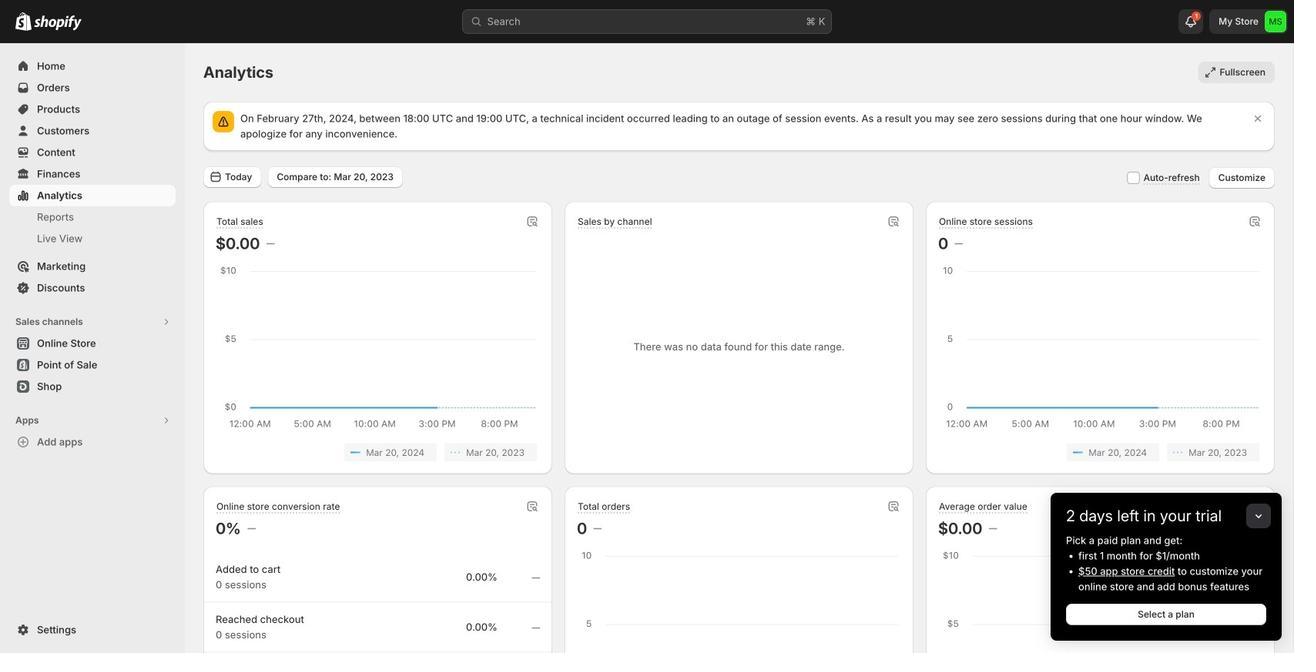 Task type: locate. For each thing, give the bounding box(es) containing it.
my store image
[[1265, 11, 1287, 32]]

1 horizontal spatial list
[[942, 444, 1260, 462]]

0 horizontal spatial list
[[219, 444, 537, 462]]

list
[[219, 444, 537, 462], [942, 444, 1260, 462]]

shopify image
[[15, 12, 32, 31], [34, 15, 82, 31]]



Task type: vqa. For each thing, say whether or not it's contained in the screenshot.
first list from right
yes



Task type: describe. For each thing, give the bounding box(es) containing it.
1 horizontal spatial shopify image
[[34, 15, 82, 31]]

2 list from the left
[[942, 444, 1260, 462]]

1 list from the left
[[219, 444, 537, 462]]

0 horizontal spatial shopify image
[[15, 12, 32, 31]]



